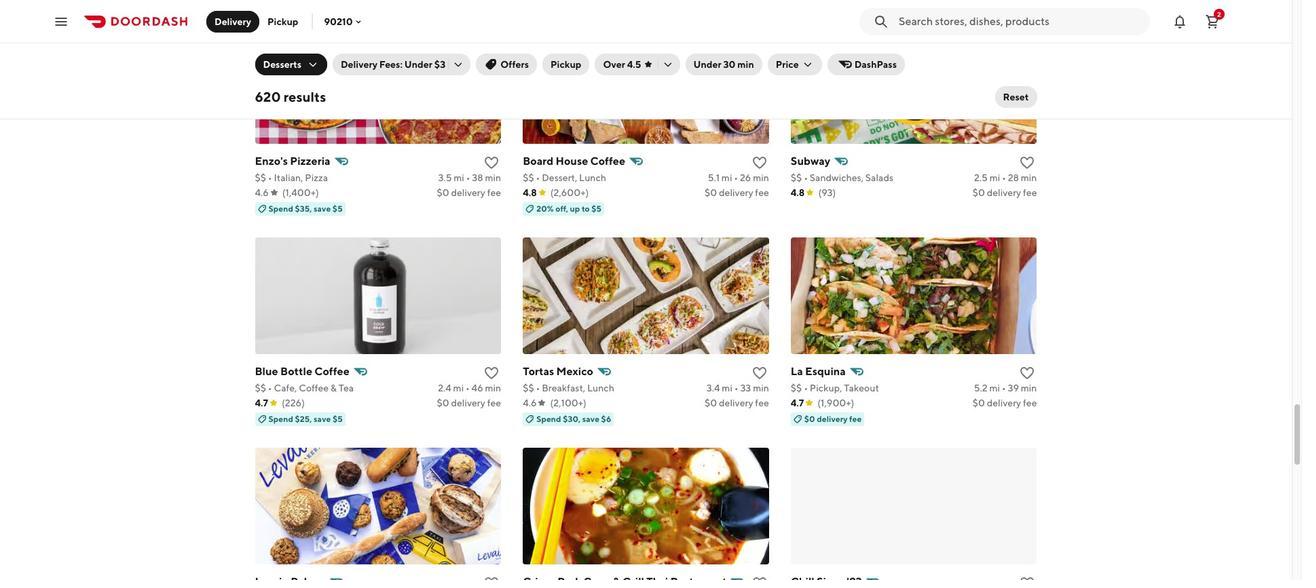 Task type: locate. For each thing, give the bounding box(es) containing it.
$​0 for board house coffee
[[705, 187, 717, 198]]

save right $35,
[[314, 203, 331, 214]]

$30,
[[563, 414, 581, 424]]

fee down 2.5 mi • 28 min
[[1023, 187, 1037, 198]]

1 vertical spatial 4.6
[[523, 398, 537, 409]]

1 vertical spatial lunch
[[587, 383, 615, 394]]

$$ down blue
[[255, 383, 266, 394]]

delivery
[[215, 16, 251, 27], [341, 59, 378, 70]]

click to add this store to your saved list image up 2.4 mi • 46 min
[[484, 365, 500, 381]]

lunch for house
[[579, 172, 606, 183]]

1 4.7 from the left
[[255, 398, 268, 409]]

$​0 down 3.5
[[437, 187, 449, 198]]

min right 39
[[1021, 383, 1037, 394]]

2.4 mi • 46 min
[[438, 383, 501, 394]]

mi right 5.2
[[990, 383, 1000, 394]]

4.8 up 20%
[[523, 187, 537, 198]]

spend for blue
[[269, 414, 293, 424]]

$5 for blue bottle coffee
[[333, 414, 343, 424]]

spend down (226)
[[269, 414, 293, 424]]

$$ down la
[[791, 383, 802, 394]]

pickup left over on the top of the page
[[551, 59, 582, 70]]

0 horizontal spatial click to add this store to your saved list image
[[484, 365, 500, 381]]

under inside button
[[694, 59, 722, 70]]

$$
[[255, 172, 266, 183], [523, 172, 534, 183], [791, 172, 802, 183], [255, 383, 266, 394], [523, 383, 534, 394], [791, 383, 802, 394]]

coffee for blue bottle coffee
[[315, 365, 350, 378]]

0 horizontal spatial 4.6
[[255, 187, 269, 198]]

min right 46
[[485, 383, 501, 394]]

mi right 3.4
[[722, 383, 733, 394]]

4.6 for tortas mexico
[[523, 398, 537, 409]]

3.4
[[707, 383, 720, 394]]

1 vertical spatial click to add this store to your saved list image
[[484, 365, 500, 381]]

$​0 for subway
[[973, 187, 985, 198]]

la esquina
[[791, 365, 846, 378]]

$​0 for la esquina
[[973, 398, 985, 409]]

min for blue bottle coffee
[[485, 383, 501, 394]]

spend left $30,
[[537, 414, 561, 424]]

$​0 down 5.2
[[973, 398, 985, 409]]

1 under from the left
[[405, 59, 433, 70]]

mi right 3.5
[[454, 172, 464, 183]]

spend
[[269, 203, 293, 214], [269, 414, 293, 424], [537, 414, 561, 424]]

delivery down 5.1 mi • 26 min
[[719, 187, 753, 198]]

$5 right to
[[592, 203, 602, 214]]

1 4.8 from the left
[[523, 187, 537, 198]]

enzo's pizzeria
[[255, 155, 330, 167]]

• left the cafe,
[[268, 383, 272, 394]]

house
[[556, 155, 588, 167]]

open menu image
[[53, 13, 69, 30]]

pickup
[[268, 16, 298, 27], [551, 59, 582, 70]]

$$ down subway
[[791, 172, 802, 183]]

click to add this store to your saved list image up 2.5 mi • 28 min
[[1020, 155, 1036, 171]]

0 horizontal spatial under
[[405, 59, 433, 70]]

2 button
[[1199, 8, 1226, 35]]

coffee right house
[[591, 155, 625, 167]]

0 vertical spatial pickup button
[[259, 11, 307, 32]]

$$ • dessert, lunch
[[523, 172, 606, 183]]

blue
[[255, 365, 278, 378]]

$​0 for blue bottle coffee
[[437, 398, 449, 409]]

$$ • sandwiches, salads
[[791, 172, 894, 183]]

min right 38
[[485, 172, 501, 183]]

1 vertical spatial coffee
[[315, 365, 350, 378]]

salads
[[866, 172, 894, 183]]

26
[[740, 172, 751, 183]]

• left 38
[[466, 172, 470, 183]]

4.5
[[627, 59, 641, 70]]

coffee left &
[[299, 383, 329, 394]]

4.7 down la
[[791, 398, 804, 409]]

1 horizontal spatial under
[[694, 59, 722, 70]]

lunch
[[579, 172, 606, 183], [587, 383, 615, 394]]

fee
[[487, 187, 501, 198], [755, 187, 769, 198], [1023, 187, 1037, 198], [487, 398, 501, 409], [755, 398, 769, 409], [1023, 398, 1037, 409], [850, 414, 862, 424]]

2 4.8 from the left
[[791, 187, 805, 198]]

0 horizontal spatial 4.7
[[255, 398, 268, 409]]

$​0 delivery fee down 2.5 mi • 28 min
[[973, 187, 1037, 198]]

4.6 down tortas
[[523, 398, 537, 409]]

$5 down &
[[333, 414, 343, 424]]

4.8 left '(93)'
[[791, 187, 805, 198]]

$​0 delivery fee for tortas mexico
[[705, 398, 769, 409]]

fee for board house coffee
[[755, 187, 769, 198]]

fee down 5.2 mi • 39 min
[[1023, 398, 1037, 409]]

delivery down 5.2 mi • 39 min
[[987, 398, 1021, 409]]

pizza
[[305, 172, 328, 183]]

$​0 down 2.5
[[973, 187, 985, 198]]

$$ for la esquina
[[791, 383, 802, 394]]

$​0 delivery fee for enzo's pizzeria
[[437, 187, 501, 198]]

pickup for left pickup button
[[268, 16, 298, 27]]

delivery down (1,900+)
[[817, 414, 848, 424]]

offers button
[[476, 54, 537, 75]]

$​0 down 3.4
[[705, 398, 717, 409]]

min right 28
[[1021, 172, 1037, 183]]

4.8 for subway
[[791, 187, 805, 198]]

90210 button
[[324, 16, 364, 27]]

click to add this store to your saved list image for blue bottle coffee
[[484, 365, 500, 381]]

1 horizontal spatial click to add this store to your saved list image
[[1020, 155, 1036, 171]]

5.2
[[974, 383, 988, 394]]

1 vertical spatial pickup
[[551, 59, 582, 70]]

$​0 for enzo's pizzeria
[[437, 187, 449, 198]]

pickup up desserts
[[268, 16, 298, 27]]

$$ down board
[[523, 172, 534, 183]]

under left $3
[[405, 59, 433, 70]]

min right 26
[[753, 172, 769, 183]]

min
[[738, 59, 754, 70], [485, 172, 501, 183], [753, 172, 769, 183], [1021, 172, 1037, 183], [485, 383, 501, 394], [753, 383, 769, 394], [1021, 383, 1037, 394]]

4.7 left (226)
[[255, 398, 268, 409]]

bottle
[[280, 365, 312, 378]]

$​0 down 2.4
[[437, 398, 449, 409]]

4.8 for board house coffee
[[523, 187, 537, 198]]

0 vertical spatial 4.6
[[255, 187, 269, 198]]

3 items, open order cart image
[[1205, 13, 1221, 30]]

pickup button
[[259, 11, 307, 32], [543, 54, 590, 75]]

pickup button left over on the top of the page
[[543, 54, 590, 75]]

4.6 down enzo's
[[255, 187, 269, 198]]

2 4.7 from the left
[[791, 398, 804, 409]]

mi right 5.1
[[722, 172, 732, 183]]

takeout
[[844, 383, 879, 394]]

1 horizontal spatial 4.6
[[523, 398, 537, 409]]

pickup button up desserts
[[259, 11, 307, 32]]

coffee up &
[[315, 365, 350, 378]]

0 vertical spatial coffee
[[591, 155, 625, 167]]

$​0 delivery fee down 2.4 mi • 46 min
[[437, 398, 501, 409]]

1 horizontal spatial pickup
[[551, 59, 582, 70]]

$3
[[434, 59, 446, 70]]

mi right 2.5
[[990, 172, 1000, 183]]

0 vertical spatial click to add this store to your saved list image
[[1020, 155, 1036, 171]]

$​0 down 5.1
[[705, 187, 717, 198]]

$$ for enzo's pizzeria
[[255, 172, 266, 183]]

delivery for la esquina
[[987, 398, 1021, 409]]

1 horizontal spatial 4.8
[[791, 187, 805, 198]]

0 horizontal spatial pickup
[[268, 16, 298, 27]]

1 vertical spatial delivery
[[341, 59, 378, 70]]

4.6
[[255, 187, 269, 198], [523, 398, 537, 409]]

spend left $35,
[[269, 203, 293, 214]]

$5 right $35,
[[333, 203, 343, 214]]

4.6 for enzo's pizzeria
[[255, 187, 269, 198]]

delivery down 2.5 mi • 28 min
[[987, 187, 1021, 198]]

$$ • breakfast, lunch
[[523, 383, 615, 394]]

fee down 5.1 mi • 26 min
[[755, 187, 769, 198]]

mi right 2.4
[[453, 383, 464, 394]]

1 horizontal spatial 4.7
[[791, 398, 804, 409]]

fees:
[[379, 59, 403, 70]]

mi for enzo's pizzeria
[[454, 172, 464, 183]]

click to add this store to your saved list image
[[484, 155, 500, 171], [752, 155, 768, 171], [752, 365, 768, 381], [1020, 365, 1036, 381], [484, 576, 500, 581], [752, 576, 768, 581], [1020, 576, 1036, 581]]

price button
[[768, 54, 822, 75]]

$​0 delivery fee down 3.4 mi • 33 min
[[705, 398, 769, 409]]

$​0 delivery fee down 5.1 mi • 26 min
[[705, 187, 769, 198]]

fee down 2.4 mi • 46 min
[[487, 398, 501, 409]]

pizzeria
[[290, 155, 330, 167]]

fee down 3.4 mi • 33 min
[[755, 398, 769, 409]]

delivery for subway
[[987, 187, 1021, 198]]

2 under from the left
[[694, 59, 722, 70]]

delivery inside button
[[215, 16, 251, 27]]

under
[[405, 59, 433, 70], [694, 59, 722, 70]]

lunch down mexico
[[587, 383, 615, 394]]

min right 33
[[753, 383, 769, 394]]

$​0
[[437, 187, 449, 198], [705, 187, 717, 198], [973, 187, 985, 198], [437, 398, 449, 409], [705, 398, 717, 409], [973, 398, 985, 409]]

0 vertical spatial pickup
[[268, 16, 298, 27]]

tortas mexico
[[523, 365, 594, 378]]

board
[[523, 155, 554, 167]]

$$ for subway
[[791, 172, 802, 183]]

$$ down enzo's
[[255, 172, 266, 183]]

min right 30 at the top right of page
[[738, 59, 754, 70]]

click to add this store to your saved list image for subway
[[1020, 155, 1036, 171]]

(1,900+)
[[818, 398, 855, 409]]

4.8
[[523, 187, 537, 198], [791, 187, 805, 198]]

mi
[[454, 172, 464, 183], [722, 172, 732, 183], [990, 172, 1000, 183], [453, 383, 464, 394], [722, 383, 733, 394], [990, 383, 1000, 394]]

$​0 delivery fee down 5.2 mi • 39 min
[[973, 398, 1037, 409]]

lunch down 'board house coffee'
[[579, 172, 606, 183]]

save for bottle
[[314, 414, 331, 424]]

$$ for tortas mexico
[[523, 383, 534, 394]]

delivery down 2.4 mi • 46 min
[[451, 398, 485, 409]]

$$ down tortas
[[523, 383, 534, 394]]

save right $25,
[[314, 414, 331, 424]]

click to add this store to your saved list image
[[1020, 155, 1036, 171], [484, 365, 500, 381]]

2 vertical spatial coffee
[[299, 383, 329, 394]]

save left $6
[[582, 414, 600, 424]]

dashpass button
[[828, 54, 905, 75]]

spend for enzo's
[[269, 203, 293, 214]]

$​0 delivery fee for board house coffee
[[705, 187, 769, 198]]

delivery
[[451, 187, 485, 198], [719, 187, 753, 198], [987, 187, 1021, 198], [451, 398, 485, 409], [719, 398, 753, 409], [987, 398, 1021, 409], [817, 414, 848, 424]]

0 horizontal spatial delivery
[[215, 16, 251, 27]]

fee down (1,900+)
[[850, 414, 862, 424]]

$​0 delivery fee down 3.5 mi • 38 min
[[437, 187, 501, 198]]

over 4.5 button
[[595, 54, 680, 75]]

spend $30, save $6
[[537, 414, 611, 424]]

620 results
[[255, 89, 326, 105]]

italian,
[[274, 172, 303, 183]]

$​0 delivery fee
[[437, 187, 501, 198], [705, 187, 769, 198], [973, 187, 1037, 198], [437, 398, 501, 409], [705, 398, 769, 409], [973, 398, 1037, 409]]

fee for blue bottle coffee
[[487, 398, 501, 409]]

under left 30 at the top right of page
[[694, 59, 722, 70]]

0 vertical spatial delivery
[[215, 16, 251, 27]]

price
[[776, 59, 799, 70]]

$5 for enzo's pizzeria
[[333, 203, 343, 214]]

0 vertical spatial lunch
[[579, 172, 606, 183]]

0 horizontal spatial 4.8
[[523, 187, 537, 198]]

1 vertical spatial pickup button
[[543, 54, 590, 75]]

over 4.5
[[603, 59, 641, 70]]

delivery down 3.5 mi • 38 min
[[451, 187, 485, 198]]

(2,600+)
[[551, 187, 589, 198]]

fee down 3.5 mi • 38 min
[[487, 187, 501, 198]]

breakfast,
[[542, 383, 585, 394]]

$5
[[333, 203, 343, 214], [592, 203, 602, 214], [333, 414, 343, 424]]

delivery down 3.4 mi • 33 min
[[719, 398, 753, 409]]

(2,100+)
[[550, 398, 587, 409]]

5.1 mi • 26 min
[[708, 172, 769, 183]]

reset
[[1003, 92, 1029, 103]]

spend $25, save $5
[[269, 414, 343, 424]]

1 horizontal spatial delivery
[[341, 59, 378, 70]]

offers
[[501, 59, 529, 70]]



Task type: vqa. For each thing, say whether or not it's contained in the screenshot.
go to cart
no



Task type: describe. For each thing, give the bounding box(es) containing it.
min for board house coffee
[[753, 172, 769, 183]]

delivery for delivery
[[215, 16, 251, 27]]

33
[[740, 383, 751, 394]]

board house coffee
[[523, 155, 625, 167]]

• down tortas
[[536, 383, 540, 394]]

fee for la esquina
[[1023, 398, 1037, 409]]

off,
[[556, 203, 568, 214]]

lunch for mexico
[[587, 383, 615, 394]]

0 horizontal spatial pickup button
[[259, 11, 307, 32]]

4.7 for la
[[791, 398, 804, 409]]

over
[[603, 59, 625, 70]]

39
[[1008, 383, 1019, 394]]

la
[[791, 365, 803, 378]]

3.5 mi • 38 min
[[438, 172, 501, 183]]

• down enzo's
[[268, 172, 272, 183]]

min for tortas mexico
[[753, 383, 769, 394]]

under 30 min button
[[686, 54, 762, 75]]

20%
[[537, 203, 554, 214]]

pickup,
[[810, 383, 842, 394]]

1 horizontal spatial pickup button
[[543, 54, 590, 75]]

delivery for board house coffee
[[719, 187, 753, 198]]

• left 33
[[735, 383, 739, 394]]

up
[[570, 203, 580, 214]]

spend $35, save $5
[[269, 203, 343, 214]]

fee for tortas mexico
[[755, 398, 769, 409]]

fee for subway
[[1023, 187, 1037, 198]]

2.5 mi • 28 min
[[974, 172, 1037, 183]]

$$ for board house coffee
[[523, 172, 534, 183]]

delivery for blue bottle coffee
[[451, 398, 485, 409]]

delivery for enzo's pizzeria
[[451, 187, 485, 198]]

cafe,
[[274, 383, 297, 394]]

min for subway
[[1021, 172, 1037, 183]]

$$ • pickup, takeout
[[791, 383, 879, 394]]

3.4 mi • 33 min
[[707, 383, 769, 394]]

mi for blue bottle coffee
[[453, 383, 464, 394]]

$0 delivery fee
[[805, 414, 862, 424]]

save for pizzeria
[[314, 203, 331, 214]]

$6
[[601, 414, 611, 424]]

spend for tortas
[[537, 414, 561, 424]]

$$ for blue bottle coffee
[[255, 383, 266, 394]]

20% off, up to $5
[[537, 203, 602, 214]]

• left 28
[[1002, 172, 1006, 183]]

$​0 delivery fee for la esquina
[[973, 398, 1037, 409]]

4.7 for blue
[[255, 398, 268, 409]]

blue bottle coffee
[[255, 365, 350, 378]]

esquina
[[805, 365, 846, 378]]

2.4
[[438, 383, 451, 394]]

$0
[[805, 414, 815, 424]]

mexico
[[557, 365, 594, 378]]

• left 26
[[734, 172, 738, 183]]

$$ • cafe, coffee & tea
[[255, 383, 354, 394]]

• down subway
[[804, 172, 808, 183]]

tortas
[[523, 365, 554, 378]]

delivery for delivery fees: under $3
[[341, 59, 378, 70]]

mi for tortas mexico
[[722, 383, 733, 394]]

min inside button
[[738, 59, 754, 70]]

to
[[582, 203, 590, 214]]

3.5
[[438, 172, 452, 183]]

fee for enzo's pizzeria
[[487, 187, 501, 198]]

90210
[[324, 16, 353, 27]]

min for enzo's pizzeria
[[485, 172, 501, 183]]

coffee for board house coffee
[[591, 155, 625, 167]]

• left 39
[[1002, 383, 1006, 394]]

dashpass
[[855, 59, 897, 70]]

notification bell image
[[1172, 13, 1188, 30]]

30
[[724, 59, 736, 70]]

$​0 for tortas mexico
[[705, 398, 717, 409]]

(226)
[[282, 398, 305, 409]]

desserts
[[263, 59, 302, 70]]

delivery for tortas mexico
[[719, 398, 753, 409]]

(1,400+)
[[282, 187, 319, 198]]

Store search: begin typing to search for stores available on DoorDash text field
[[899, 14, 1142, 29]]

• left the pickup,
[[804, 383, 808, 394]]

620
[[255, 89, 281, 105]]

$​0 delivery fee for blue bottle coffee
[[437, 398, 501, 409]]

mi for board house coffee
[[722, 172, 732, 183]]

5.1
[[708, 172, 720, 183]]

sandwiches,
[[810, 172, 864, 183]]

$35,
[[295, 203, 312, 214]]

min for la esquina
[[1021, 383, 1037, 394]]

save for mexico
[[582, 414, 600, 424]]

delivery fees: under $3
[[341, 59, 446, 70]]

• left 46
[[466, 383, 470, 394]]

delivery button
[[206, 11, 259, 32]]

mi for subway
[[990, 172, 1000, 183]]

dessert,
[[542, 172, 577, 183]]

28
[[1008, 172, 1019, 183]]

$$ • italian, pizza
[[255, 172, 328, 183]]

reset button
[[995, 86, 1037, 108]]

&
[[331, 383, 337, 394]]

under 30 min
[[694, 59, 754, 70]]

• down board
[[536, 172, 540, 183]]

$​0 delivery fee for subway
[[973, 187, 1037, 198]]

$25,
[[295, 414, 312, 424]]

desserts button
[[255, 54, 327, 75]]

(93)
[[819, 187, 836, 198]]

tea
[[339, 383, 354, 394]]

2
[[1218, 10, 1222, 18]]

38
[[472, 172, 483, 183]]

enzo's
[[255, 155, 288, 167]]

5.2 mi • 39 min
[[974, 383, 1037, 394]]

2.5
[[974, 172, 988, 183]]

results
[[284, 89, 326, 105]]

subway
[[791, 155, 831, 167]]

mi for la esquina
[[990, 383, 1000, 394]]

46
[[472, 383, 483, 394]]

pickup for right pickup button
[[551, 59, 582, 70]]



